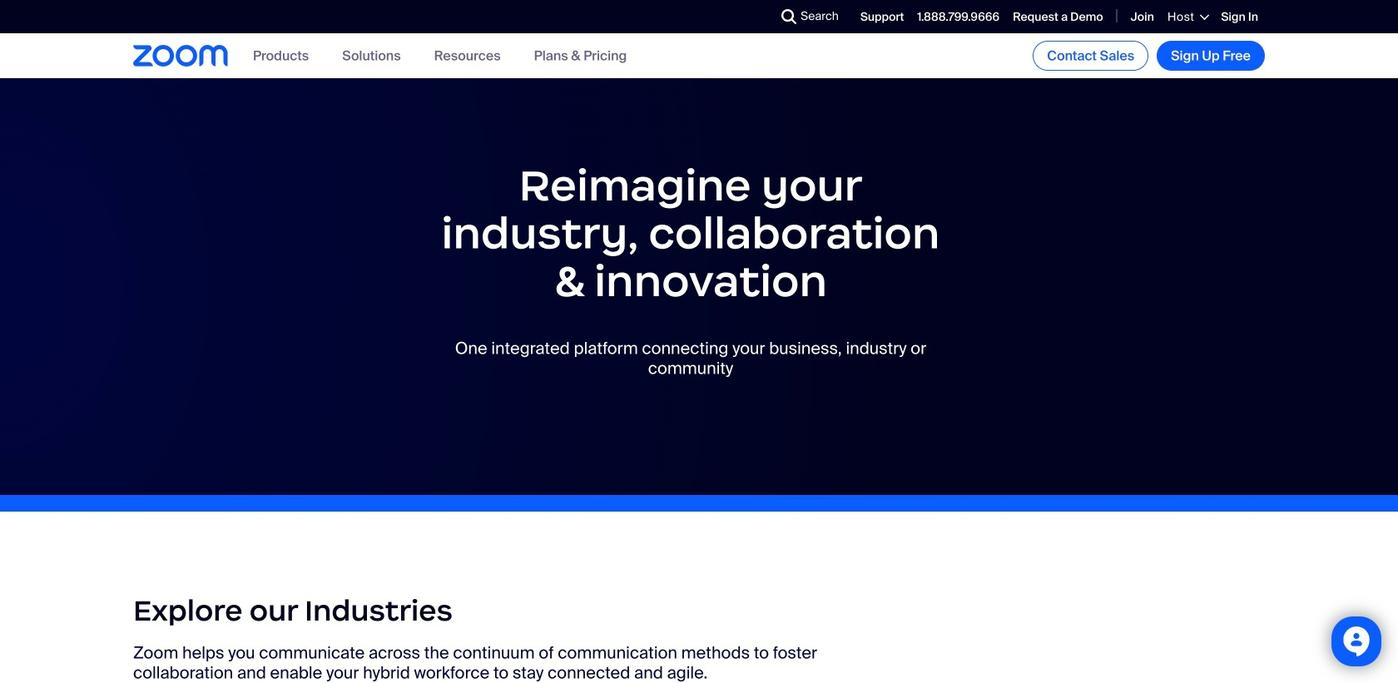 Task type: vqa. For each thing, say whether or not it's contained in the screenshot.
to in THE MAKING THE MOST OF THE SHIFT TO HYBRID
no



Task type: locate. For each thing, give the bounding box(es) containing it.
zoom logo image
[[133, 45, 228, 66]]

search image
[[782, 9, 797, 24]]

main content
[[0, 78, 1398, 683]]

None search field
[[721, 3, 786, 30]]

search image
[[782, 9, 797, 24]]



